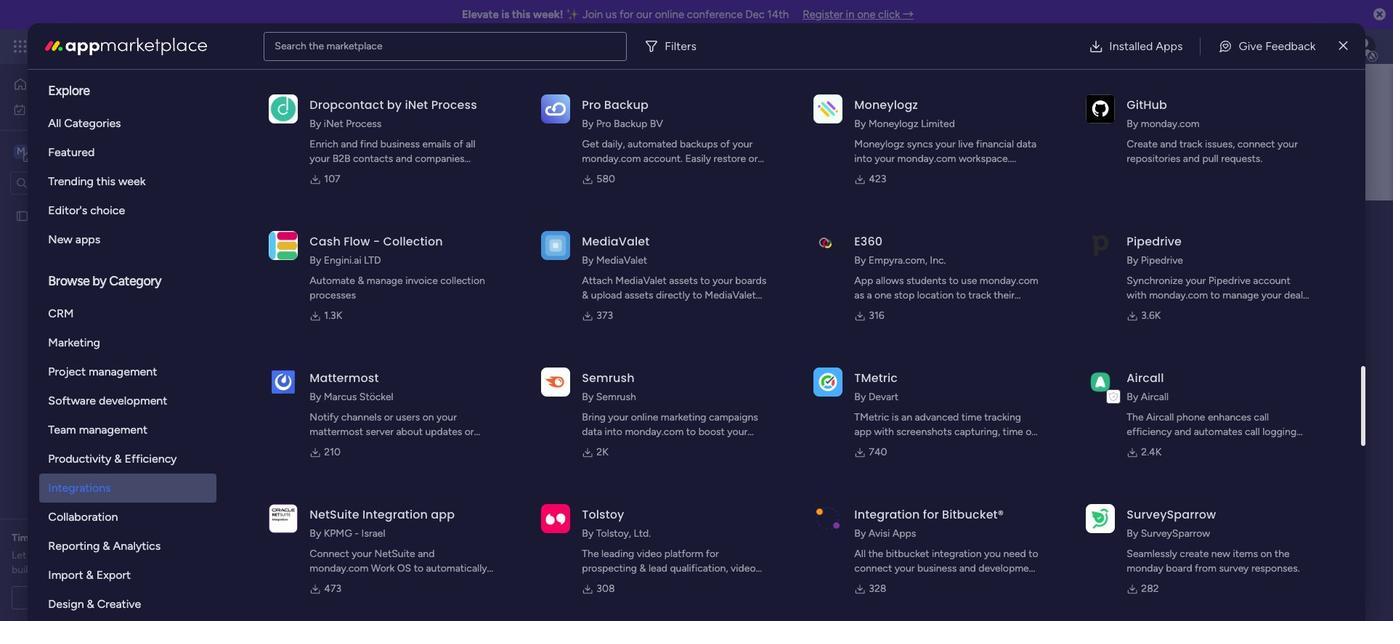 Task type: vqa. For each thing, say whether or not it's contained in the screenshot.


Task type: describe. For each thing, give the bounding box(es) containing it.
0 vertical spatial one
[[857, 8, 876, 21]]

1 vertical spatial main workspace
[[363, 206, 549, 238]]

experts
[[46, 549, 80, 562]]

by inside pro backup by pro backup bv
[[582, 118, 594, 130]]

free
[[64, 564, 84, 576]]

0 vertical spatial surveysparrow
[[1127, 506, 1216, 523]]

new apps
[[48, 232, 100, 246]]

featured
[[48, 145, 95, 159]]

1 vertical spatial semrush
[[596, 391, 636, 403]]

test for public board image
[[34, 210, 53, 222]]

development inside all the bitbucket integration you need to connect your business and development teams.
[[979, 562, 1039, 575]]

daily,
[[602, 138, 625, 150]]

by for browse
[[92, 273, 106, 289]]

test for public board icon
[[299, 362, 318, 374]]

explore
[[48, 83, 90, 99]]

0 vertical spatial workspace
[[62, 144, 119, 158]]

tmetric for tmetric is an advanced time tracking app with screenshots capturing, time off calendar, payroll, billing & invoicing
[[855, 411, 890, 424]]

0 horizontal spatial inet
[[324, 118, 343, 130]]

mattermost
[[310, 370, 379, 387]]

see plans
[[254, 40, 298, 52]]

is for an
[[892, 411, 899, 424]]

easily
[[685, 153, 711, 165]]

is for this
[[502, 8, 509, 21]]

editor's
[[48, 203, 87, 217]]

app inside tmetric is an advanced time tracking app with screenshots capturing, time off calendar, payroll, billing & invoicing
[[855, 426, 872, 438]]

public board image
[[15, 209, 29, 223]]

os
[[397, 562, 411, 575]]

into inside bring your online marketing campaigns data into monday.com to boost your online visibility
[[605, 426, 623, 438]]

management for team management
[[79, 423, 147, 437]]

0 vertical spatial online
[[655, 8, 684, 21]]

by inside moneylogz by moneylogz limited
[[855, 118, 866, 130]]

0 vertical spatial this
[[512, 8, 531, 21]]

& down qualification,
[[710, 577, 716, 589]]

surveysparrow by surveysparrow
[[1127, 506, 1216, 540]]

board inside notify channels or users on your mattermost server about updates or status changes on your board
[[418, 440, 444, 453]]

dapulse x slim image
[[1339, 37, 1348, 55]]

apps inside button
[[1156, 39, 1183, 53]]

to inside bring your online marketing campaigns data into monday.com to boost your online visibility
[[686, 426, 696, 438]]

and up workflows.
[[1170, 304, 1187, 316]]

0 horizontal spatial this
[[97, 174, 116, 188]]

and inside connect your netsuite and monday.com work os to automatically get real time data visibility
[[418, 548, 435, 560]]

bring your online marketing campaigns data into monday.com to boost your online visibility
[[582, 411, 758, 453]]

screenshots
[[897, 426, 952, 438]]

1 vertical spatial backup
[[614, 118, 647, 130]]

an for is
[[902, 411, 913, 424]]

1 vertical spatial time
[[1003, 426, 1023, 438]]

help image
[[1302, 39, 1316, 54]]

bring
[[582, 411, 606, 424]]

connect your netsuite and monday.com work os to automatically get real time data visibility
[[310, 548, 487, 589]]

week!
[[533, 8, 563, 21]]

1 horizontal spatial our
[[636, 8, 652, 21]]

1 vertical spatial main
[[363, 206, 419, 238]]

tasks
[[620, 167, 644, 179]]

creative
[[97, 597, 141, 611]]

app logo image for dropcontact by inet process
[[269, 94, 298, 123]]

students
[[907, 275, 947, 287]]

your inside attach mediavalet assets to your boards & upload assets directly to mediavalet from within monday.com
[[713, 275, 733, 287]]

them inside synchronize your pipedrive account with monday.com to manage your deals, contacts and activities and convert them into workflows.
[[1127, 318, 1151, 331]]

pro backup by pro backup bv
[[582, 97, 663, 130]]

visibility inside bring your online marketing campaigns data into monday.com to boost your online visibility
[[612, 440, 649, 453]]

invite members image
[[1202, 39, 1217, 54]]

assignments
[[855, 304, 912, 316]]

monday.com inside synchronize your pipedrive account with monday.com to manage your deals, contacts and activities and convert them into workflows.
[[1149, 289, 1208, 302]]

and left companies
[[396, 153, 413, 165]]

apps inside integration for bitbucket® by avisi apps
[[893, 527, 916, 540]]

crm
[[48, 307, 74, 320]]

all the bitbucket integration you need to connect your business and development teams.
[[855, 548, 1039, 589]]

click
[[878, 8, 900, 21]]

processes
[[310, 289, 356, 302]]

0 vertical spatial backup
[[604, 97, 649, 113]]

cash
[[310, 233, 341, 250]]

1 horizontal spatial inet
[[405, 97, 428, 113]]

app logo image for surveysparrow
[[1086, 504, 1115, 533]]

give feedback
[[1239, 39, 1316, 53]]

0 vertical spatial moneylogz
[[855, 97, 918, 113]]

- inside cash flow - collection by engini.ai ltd
[[373, 233, 380, 250]]

reporting
[[48, 539, 100, 553]]

app logo image for tolstoy
[[542, 504, 571, 533]]

0 vertical spatial review
[[100, 532, 131, 544]]

select product image
[[13, 39, 28, 54]]

integration for bitbucket® by avisi apps
[[855, 506, 1004, 540]]

limited
[[921, 118, 955, 130]]

track inside create and track issues, connect your repositories and pull requests.
[[1180, 138, 1203, 150]]

description
[[434, 241, 485, 254]]

business inside enrich and find business emails of all your b2b contacts and companies automatically.
[[381, 138, 420, 150]]

& inside automate & manage invoice collection processes
[[358, 275, 364, 287]]

aircall by aircall
[[1127, 370, 1169, 403]]

pipedrive for pipedrive
[[1141, 254, 1183, 267]]

get
[[310, 577, 325, 589]]

aircall inside the aircall phone enhances call efficiency and automates call logging within monday.com crm.
[[1146, 411, 1174, 424]]

→
[[903, 8, 914, 21]]

time inside connect your netsuite and monday.com work os to automatically get real time data visibility
[[347, 577, 367, 589]]

your inside connect your netsuite and monday.com work os to automatically get real time data visibility
[[352, 548, 372, 560]]

1 vertical spatial workspace
[[424, 206, 549, 238]]

by inside cash flow - collection by engini.ai ltd
[[310, 254, 321, 267]]

apps image
[[1234, 39, 1249, 54]]

✨
[[566, 8, 580, 21]]

category
[[109, 273, 162, 289]]

built
[[12, 564, 32, 576]]

1.3k
[[324, 310, 342, 322]]

and left "convert"
[[1233, 304, 1249, 316]]

pipedrive by pipedrive
[[1127, 233, 1183, 267]]

0 horizontal spatial monday
[[65, 38, 114, 54]]

of inside "time for an expert review let our experts review what you've built so far. free of charge"
[[87, 564, 96, 576]]

by inside mediavalet by mediavalet
[[582, 254, 594, 267]]

inbox image
[[1170, 39, 1185, 54]]

track inside app allows students to use monday.com as a one stop location to track their assignments and submit them in canvas.
[[969, 289, 992, 302]]

monday work management
[[65, 38, 226, 54]]

a inside app allows students to use monday.com as a one stop location to track their assignments and submit them in canvas.
[[867, 289, 872, 302]]

app
[[855, 275, 874, 287]]

1 vertical spatial assets
[[625, 289, 654, 302]]

1 vertical spatial aircall
[[1141, 391, 1169, 403]]

meeting
[[100, 591, 138, 604]]

channels
[[341, 411, 382, 424]]

0 horizontal spatial in
[[846, 8, 855, 21]]

& inside 'get daily, automated backups of your monday.com account. easily restore or rollback tasks & boards.'
[[646, 167, 653, 179]]

0 vertical spatial aircall
[[1127, 370, 1164, 387]]

580
[[597, 173, 615, 185]]

collection
[[440, 275, 485, 287]]

what
[[115, 549, 138, 562]]

into inside synchronize your pipedrive account with monday.com to manage your deals, contacts and activities and convert them into workflows.
[[1153, 318, 1171, 331]]

avisi
[[869, 527, 890, 540]]

within inside attach mediavalet assets to your boards & upload assets directly to mediavalet from within monday.com
[[606, 304, 634, 316]]

installed apps
[[1110, 39, 1183, 53]]

restore
[[714, 153, 746, 165]]

1 vertical spatial call
[[1245, 426, 1260, 438]]

1 vertical spatial boards
[[314, 293, 350, 307]]

your inside all the bitbucket integration you need to connect your business and development teams.
[[895, 562, 915, 575]]

get
[[582, 138, 599, 150]]

workspace selection element
[[14, 143, 121, 162]]

enrich
[[310, 138, 338, 150]]

account
[[1254, 275, 1291, 287]]

app logo image for cash flow - collection
[[269, 231, 298, 260]]

monday inside seamlessly create new items on the monday board from survey responses.
[[1127, 562, 1164, 575]]

0 vertical spatial development
[[99, 394, 167, 408]]

lead
[[649, 562, 668, 575]]

billing
[[933, 440, 960, 453]]

attach mediavalet assets to your boards & upload assets directly to mediavalet from within monday.com
[[582, 275, 767, 316]]

schedule a meeting
[[48, 591, 138, 604]]

monday.com inside connect your netsuite and monday.com work os to automatically get real time data visibility
[[310, 562, 369, 575]]

emails
[[422, 138, 451, 150]]

for inside "time for an expert review let our experts review what you've built so far. free of charge"
[[37, 532, 51, 544]]

the inside seamlessly create new items on the monday board from survey responses.
[[1275, 548, 1290, 560]]

mattermost
[[310, 426, 363, 438]]

upload
[[591, 289, 622, 302]]

analytics
[[113, 539, 161, 553]]

to inside connect your netsuite and monday.com work os to automatically get real time data visibility
[[414, 562, 424, 575]]

the for tolstoy
[[582, 548, 599, 560]]

all for all categories
[[48, 116, 61, 130]]

companies
[[415, 153, 465, 165]]

0 vertical spatial semrush
[[582, 370, 635, 387]]

by inside tmetric by devart
[[855, 391, 866, 403]]

from inside seamlessly create new items on the monday board from survey responses.
[[1195, 562, 1217, 575]]

app logo image for mediavalet
[[542, 231, 571, 260]]

leading
[[602, 548, 635, 560]]

synchronize
[[1127, 275, 1183, 287]]

public board image
[[275, 360, 291, 376]]

automatically
[[426, 562, 487, 575]]

0 vertical spatial process
[[431, 97, 477, 113]]

app logo image for mattermost
[[269, 367, 298, 397]]

1 vertical spatial or
[[384, 411, 393, 424]]

you
[[984, 548, 1001, 560]]

seamlessly create new items on the monday board from survey responses.
[[1127, 548, 1300, 575]]

netsuite inside connect your netsuite and monday.com work os to automatically get real time data visibility
[[374, 548, 415, 560]]

choice
[[90, 203, 125, 217]]

moneylogz by moneylogz limited
[[855, 97, 955, 130]]

1 vertical spatial review
[[83, 549, 113, 562]]

integration
[[932, 548, 982, 560]]

seamlessly
[[1127, 548, 1178, 560]]

2 vertical spatial online
[[582, 440, 610, 453]]

a inside button
[[92, 591, 98, 604]]

0 vertical spatial time
[[962, 411, 982, 424]]

within inside the aircall phone enhances call efficiency and automates call logging within monday.com crm.
[[1127, 440, 1155, 453]]

need
[[1004, 548, 1026, 560]]

capturing,
[[955, 426, 1001, 438]]

their
[[994, 289, 1015, 302]]

give
[[1239, 39, 1263, 53]]

reporting & analytics
[[48, 539, 161, 553]]

0 vertical spatial management
[[147, 38, 226, 54]]

browse by category
[[48, 273, 162, 289]]

0 vertical spatial video
[[637, 548, 662, 560]]

register in one click →
[[803, 8, 914, 21]]

1 vertical spatial pro
[[596, 118, 611, 130]]

your inside create and track issues, connect your repositories and pull requests.
[[1278, 138, 1298, 150]]

boost
[[699, 426, 725, 438]]

directly
[[656, 289, 690, 302]]

by inside github by monday.com
[[1127, 118, 1139, 130]]

with inside tmetric is an advanced time tracking app with screenshots capturing, time off calendar, payroll, billing & invoicing
[[874, 426, 894, 438]]

0 vertical spatial pro
[[582, 97, 601, 113]]

tmetric for tmetric by devart
[[855, 370, 898, 387]]

2 vertical spatial workspace
[[382, 241, 431, 254]]

& left what
[[103, 539, 110, 553]]

workspace image
[[14, 143, 28, 159]]

work for monday
[[117, 38, 144, 54]]

test link
[[253, 347, 972, 389]]

and inside the aircall phone enhances call efficiency and automates call logging within monday.com crm.
[[1175, 426, 1192, 438]]

Main workspace field
[[359, 206, 1335, 238]]

& right 'free'
[[86, 568, 94, 582]]

location
[[917, 289, 954, 302]]

board inside seamlessly create new items on the monday board from survey responses.
[[1166, 562, 1193, 575]]

by inside "e360 by empyra.com, inc."
[[855, 254, 866, 267]]

and up b2b
[[341, 138, 358, 150]]

& up customer at the bottom
[[640, 562, 646, 575]]

& inside attach mediavalet assets to your boards & upload assets directly to mediavalet from within monday.com
[[582, 289, 589, 302]]

1 vertical spatial online
[[631, 411, 659, 424]]

marketing
[[48, 336, 100, 349]]

& inside tmetric is an advanced time tracking app with screenshots capturing, time off calendar, payroll, billing & invoicing
[[963, 440, 969, 453]]

data inside connect your netsuite and monday.com work os to automatically get real time data visibility
[[369, 577, 390, 589]]

contacts inside enrich and find business emails of all your b2b contacts and companies automatically.
[[353, 153, 393, 165]]

by inside netsuite integration app by kpmg - israel
[[310, 527, 321, 540]]

monday.com inside 'get daily, automated backups of your monday.com account. easily restore or rollback tasks & boards.'
[[582, 153, 641, 165]]

status
[[310, 440, 338, 453]]

activities
[[1189, 304, 1230, 316]]

search
[[275, 40, 306, 52]]

business inside all the bitbucket integration you need to connect your business and development teams.
[[918, 562, 957, 575]]

pipedrive for synchronize
[[1209, 275, 1251, 287]]

installed apps button
[[1078, 32, 1195, 61]]

by inside 'pipedrive by pipedrive'
[[1127, 254, 1139, 267]]

work
[[371, 562, 395, 575]]



Task type: locate. For each thing, give the bounding box(es) containing it.
notifications image
[[1138, 39, 1153, 54]]

or for mattermost
[[465, 426, 474, 438]]

integration inside netsuite integration app by kpmg - israel
[[362, 506, 428, 523]]

with inside synchronize your pipedrive account with monday.com to manage your deals, contacts and activities and convert them into workflows.
[[1127, 289, 1147, 302]]

2 vertical spatial or
[[465, 426, 474, 438]]

- inside netsuite integration app by kpmg - israel
[[355, 527, 359, 540]]

& right design
[[87, 597, 94, 611]]

1 vertical spatial in
[[994, 304, 1002, 316]]

survey
[[1219, 562, 1249, 575]]

changes
[[340, 440, 379, 453]]

connect
[[310, 548, 349, 560]]

calendar,
[[855, 440, 896, 453]]

semrush up bring
[[582, 370, 635, 387]]

the up the responses. at bottom
[[1275, 548, 1290, 560]]

1 vertical spatial process
[[346, 118, 382, 130]]

b2b
[[333, 153, 351, 165]]

users
[[396, 411, 420, 424]]

ltd
[[364, 254, 381, 267]]

this left week! in the left of the page
[[512, 8, 531, 21]]

monday up home button
[[65, 38, 114, 54]]

attach
[[582, 275, 613, 287]]

by inside dropcontact by inet process by inet process
[[310, 118, 321, 130]]

0 vertical spatial boards
[[736, 275, 767, 287]]

to
[[701, 275, 710, 287], [949, 275, 959, 287], [693, 289, 702, 302], [956, 289, 966, 302], [1211, 289, 1221, 302], [686, 426, 696, 438], [1029, 548, 1039, 560], [414, 562, 424, 575]]

with up 'calendar,' in the right of the page
[[874, 426, 894, 438]]

monday.com inside bring your online marketing campaigns data into monday.com to boost your online visibility
[[625, 426, 684, 438]]

0 horizontal spatial test
[[34, 210, 53, 222]]

2 vertical spatial management
[[79, 423, 147, 437]]

or inside 'get daily, automated backups of your monday.com account. easily restore or rollback tasks & boards.'
[[749, 153, 758, 165]]

our inside "time for an expert review let our experts review what you've built so far. free of charge"
[[29, 549, 44, 562]]

1 horizontal spatial app
[[855, 426, 872, 438]]

plans
[[274, 40, 298, 52]]

from down the upload
[[582, 304, 604, 316]]

for
[[620, 8, 634, 21], [923, 506, 939, 523], [37, 532, 51, 544], [706, 548, 719, 560]]

convert
[[1252, 304, 1287, 316]]

backup up daily,
[[604, 97, 649, 113]]

monday.com down daily,
[[582, 153, 641, 165]]

1 horizontal spatial in
[[994, 304, 1002, 316]]

of
[[454, 138, 463, 150], [721, 138, 730, 150], [87, 564, 96, 576]]

monday.com up "their"
[[980, 275, 1039, 287]]

1 vertical spatial one
[[875, 289, 892, 302]]

management for project management
[[89, 365, 157, 379]]

0 horizontal spatial main workspace
[[33, 144, 119, 158]]

or right updates
[[465, 426, 474, 438]]

tmetric up devart
[[855, 370, 898, 387]]

into left workflows.
[[1153, 318, 1171, 331]]

1 vertical spatial tmetric
[[855, 411, 890, 424]]

assets up directly
[[669, 275, 698, 287]]

netsuite integration app by kpmg - israel
[[310, 506, 455, 540]]

main right workspace image at the top left of page
[[33, 144, 59, 158]]

app logo image for e360
[[814, 231, 843, 260]]

schedule
[[48, 591, 90, 604]]

app inside netsuite integration app by kpmg - israel
[[431, 506, 455, 523]]

an up experts
[[53, 532, 64, 544]]

14th
[[768, 8, 789, 21]]

this
[[512, 8, 531, 21], [97, 174, 116, 188]]

monday down seamlessly at the right of page
[[1127, 562, 1164, 575]]

0 vertical spatial within
[[606, 304, 634, 316]]

& down ltd
[[358, 275, 364, 287]]

manage down ltd
[[367, 275, 403, 287]]

1 vertical spatial this
[[97, 174, 116, 188]]

tmetric inside tmetric is an advanced time tracking app with screenshots capturing, time off calendar, payroll, billing & invoicing
[[855, 411, 890, 424]]

support,
[[582, 577, 620, 589]]

and inside app allows students to use monday.com as a one stop location to track their assignments and submit them in canvas.
[[914, 304, 931, 316]]

an up screenshots
[[902, 411, 913, 424]]

app logo image for moneylogz
[[814, 94, 843, 123]]

test right public board icon
[[299, 362, 318, 374]]

by inside mattermost by marcus stöckel
[[310, 391, 321, 403]]

assets
[[669, 275, 698, 287], [625, 289, 654, 302]]

video
[[637, 548, 662, 560], [731, 562, 756, 575]]

1 horizontal spatial the
[[1127, 411, 1144, 424]]

1 horizontal spatial apps
[[1156, 39, 1183, 53]]

to inside all the bitbucket integration you need to connect your business and development teams.
[[1029, 548, 1039, 560]]

online left marketing
[[631, 411, 659, 424]]

2 tmetric from the top
[[855, 411, 890, 424]]

so
[[34, 564, 45, 576]]

1 horizontal spatial connect
[[1238, 138, 1275, 150]]

for right us
[[620, 8, 634, 21]]

monday.com down marketing
[[625, 426, 684, 438]]

1 vertical spatial all
[[855, 548, 866, 560]]

monday.com inside the aircall phone enhances call efficiency and automates call logging within monday.com crm.
[[1157, 440, 1216, 453]]

one left click
[[857, 8, 876, 21]]

0 vertical spatial the
[[1127, 411, 1144, 424]]

monday.com up the real
[[310, 562, 369, 575]]

from inside attach mediavalet assets to your boards & upload assets directly to mediavalet from within monday.com
[[582, 304, 604, 316]]

app logo image
[[269, 94, 298, 123], [542, 94, 571, 123], [814, 94, 843, 123], [1086, 94, 1115, 123], [269, 231, 298, 260], [542, 231, 571, 260], [814, 231, 843, 260], [1086, 231, 1115, 260], [269, 367, 298, 397], [542, 367, 571, 397], [814, 367, 843, 397], [1086, 367, 1115, 397], [269, 504, 298, 533], [542, 504, 571, 533], [814, 504, 843, 533], [1086, 504, 1115, 533]]

by for dropcontact
[[387, 97, 402, 113]]

0 vertical spatial -
[[373, 233, 380, 250]]

video up recruiting.
[[731, 562, 756, 575]]

on right users
[[423, 411, 434, 424]]

canvas.
[[1004, 304, 1039, 316]]

2 horizontal spatial of
[[721, 138, 730, 150]]

of left all
[[454, 138, 463, 150]]

373
[[597, 310, 613, 322]]

filters
[[665, 39, 697, 53]]

0 vertical spatial contacts
[[353, 153, 393, 165]]

app logo image for netsuite integration app
[[269, 504, 298, 533]]

to inside synchronize your pipedrive account with monday.com to manage your deals, contacts and activities and convert them into workflows.
[[1211, 289, 1221, 302]]

call
[[1254, 411, 1269, 424], [1245, 426, 1260, 438]]

business right 'find'
[[381, 138, 420, 150]]

app up the automatically
[[431, 506, 455, 523]]

1 vertical spatial visibility
[[392, 577, 429, 589]]

contacts down synchronize
[[1127, 304, 1167, 316]]

main workspace
[[33, 144, 119, 158], [363, 206, 549, 238]]

of inside enrich and find business emails of all your b2b contacts and companies automatically.
[[454, 138, 463, 150]]

by inside surveysparrow by surveysparrow
[[1127, 527, 1139, 540]]

connect inside all the bitbucket integration you need to connect your business and development teams.
[[855, 562, 892, 575]]

export
[[96, 568, 131, 582]]

by inside semrush by semrush
[[582, 391, 594, 403]]

online down bring
[[582, 440, 610, 453]]

automatically.
[[310, 167, 373, 179]]

manage inside synchronize your pipedrive account with monday.com to manage your deals, contacts and activities and convert them into workflows.
[[1223, 289, 1259, 302]]

work inside my work button
[[48, 103, 71, 115]]

main
[[33, 144, 59, 158], [363, 206, 419, 238]]

our
[[636, 8, 652, 21], [29, 549, 44, 562]]

monday.com down phone
[[1157, 440, 1216, 453]]

all inside all the bitbucket integration you need to connect your business and development teams.
[[855, 548, 866, 560]]

work up home button
[[117, 38, 144, 54]]

0 vertical spatial manage
[[367, 275, 403, 287]]

about
[[396, 426, 423, 438]]

week
[[118, 174, 146, 188]]

or for pro backup
[[749, 153, 758, 165]]

mediavalet inside mediavalet by mediavalet
[[596, 254, 647, 267]]

integration up israel
[[362, 506, 428, 523]]

board down create
[[1166, 562, 1193, 575]]

data down bring
[[582, 426, 602, 438]]

1 vertical spatial work
[[48, 103, 71, 115]]

monday.com down directly
[[637, 304, 696, 316]]

review up what
[[100, 532, 131, 544]]

on up the responses. at bottom
[[1261, 548, 1272, 560]]

monday.com inside attach mediavalet assets to your boards & upload assets directly to mediavalet from within monday.com
[[637, 304, 696, 316]]

app logo image for semrush
[[542, 367, 571, 397]]

316
[[869, 310, 885, 322]]

apps marketplace image
[[45, 37, 207, 55]]

0 vertical spatial data
[[582, 426, 602, 438]]

1 vertical spatial management
[[89, 365, 157, 379]]

data down work on the bottom of the page
[[369, 577, 390, 589]]

1 horizontal spatial video
[[731, 562, 756, 575]]

0 horizontal spatial main
[[33, 144, 59, 158]]

my
[[32, 103, 46, 115]]

0 horizontal spatial them
[[967, 304, 991, 316]]

& down capturing,
[[963, 440, 969, 453]]

the for aircall
[[1127, 411, 1144, 424]]

option
[[0, 203, 185, 206]]

e360 by empyra.com, inc.
[[855, 233, 946, 267]]

for up qualification,
[[706, 548, 719, 560]]

1 vertical spatial inet
[[324, 118, 343, 130]]

surveysparrow inside surveysparrow by surveysparrow
[[1141, 527, 1211, 540]]

of up restore on the top right of page
[[721, 138, 730, 150]]

visibility right 2k
[[612, 440, 649, 453]]

time up capturing,
[[962, 411, 982, 424]]

1 vertical spatial -
[[355, 527, 359, 540]]

in inside app allows students to use monday.com as a one stop location to track their assignments and submit them in canvas.
[[994, 304, 1002, 316]]

time down tracking
[[1003, 426, 1023, 438]]

0 vertical spatial app
[[855, 426, 872, 438]]

1 horizontal spatial them
[[1127, 318, 1151, 331]]

0 vertical spatial with
[[1127, 289, 1147, 302]]

is inside tmetric is an advanced time tracking app with screenshots capturing, time off calendar, payroll, billing & invoicing
[[892, 411, 899, 424]]

qualification,
[[670, 562, 728, 575]]

or up server
[[384, 411, 393, 424]]

Search in workspace field
[[31, 174, 121, 191]]

phone
[[1177, 411, 1206, 424]]

from
[[582, 304, 604, 316], [1195, 562, 1217, 575]]

1 horizontal spatial of
[[454, 138, 463, 150]]

brad klo image
[[1353, 35, 1376, 58]]

feedback
[[1266, 39, 1316, 53]]

is right elevate
[[502, 8, 509, 21]]

the for all
[[869, 548, 884, 560]]

2 vertical spatial pipedrive
[[1209, 275, 1251, 287]]

one up 'assignments'
[[875, 289, 892, 302]]

test list box
[[0, 201, 185, 424]]

teams.
[[855, 577, 885, 589]]

contacts
[[353, 153, 393, 165], [1127, 304, 1167, 316]]

within down the upload
[[606, 304, 634, 316]]

business
[[381, 138, 420, 150], [918, 562, 957, 575]]

backup left "bv"
[[614, 118, 647, 130]]

1 horizontal spatial a
[[867, 289, 872, 302]]

efficiency
[[1127, 426, 1172, 438]]

main workspace inside workspace selection element
[[33, 144, 119, 158]]

netsuite up os
[[374, 548, 415, 560]]

into up 2k
[[605, 426, 623, 438]]

0 vertical spatial monday
[[65, 38, 114, 54]]

0 horizontal spatial with
[[874, 426, 894, 438]]

1 horizontal spatial by
[[387, 97, 402, 113]]

visibility down os
[[392, 577, 429, 589]]

0 horizontal spatial by
[[92, 273, 106, 289]]

team management
[[48, 423, 147, 437]]

pull
[[1203, 153, 1219, 165]]

1 horizontal spatial development
[[979, 562, 1039, 575]]

your inside enrich and find business emails of all your b2b contacts and companies automatically.
[[310, 153, 330, 165]]

monday.com down synchronize
[[1149, 289, 1208, 302]]

home
[[33, 78, 61, 90]]

work for my
[[48, 103, 71, 115]]

contacts inside synchronize your pipedrive account with monday.com to manage your deals, contacts and activities and convert them into workflows.
[[1127, 304, 1167, 316]]

netsuite inside netsuite integration app by kpmg - israel
[[310, 506, 359, 523]]

elevate is this week! ✨ join us for our online conference dec 14th
[[462, 8, 789, 21]]

development down the need
[[979, 562, 1039, 575]]

or
[[749, 153, 758, 165], [384, 411, 393, 424], [465, 426, 474, 438]]

online up filters dropdown button
[[655, 8, 684, 21]]

2 integration from the left
[[855, 506, 920, 523]]

1 vertical spatial with
[[874, 426, 894, 438]]

2 vertical spatial aircall
[[1146, 411, 1174, 424]]

0 vertical spatial main workspace
[[33, 144, 119, 158]]

use
[[961, 275, 977, 287]]

0 horizontal spatial on
[[381, 440, 393, 453]]

an for for
[[53, 532, 64, 544]]

enhances
[[1208, 411, 1252, 424]]

the up "prospecting" on the left bottom
[[582, 548, 599, 560]]

1 integration from the left
[[362, 506, 428, 523]]

main inside workspace selection element
[[33, 144, 59, 158]]

0 horizontal spatial all
[[48, 116, 61, 130]]

editor's choice
[[48, 203, 125, 217]]

visibility
[[612, 440, 649, 453], [392, 577, 429, 589]]

0 vertical spatial call
[[1254, 411, 1269, 424]]

&
[[646, 167, 653, 179], [358, 275, 364, 287], [582, 289, 589, 302], [963, 440, 969, 453], [114, 452, 122, 466], [103, 539, 110, 553], [640, 562, 646, 575], [86, 568, 94, 582], [710, 577, 716, 589], [87, 597, 94, 611]]

app logo image for tmetric
[[814, 367, 843, 397]]

2 vertical spatial on
[[1261, 548, 1272, 560]]

the aircall phone enhances call efficiency and automates call logging within monday.com crm.
[[1127, 411, 1297, 453]]

the inside the leading video platform for prospecting & lead qualification, video support, customer success, & recruiting.
[[582, 548, 599, 560]]

0 horizontal spatial netsuite
[[310, 506, 359, 523]]

by inside aircall by aircall
[[1127, 391, 1139, 403]]

0 vertical spatial test
[[34, 210, 53, 222]]

tmetric inside tmetric by devart
[[855, 370, 898, 387]]

and inside all the bitbucket integration you need to connect your business and development teams.
[[960, 562, 976, 575]]

0 vertical spatial main
[[33, 144, 59, 158]]

1 vertical spatial business
[[918, 562, 957, 575]]

1 horizontal spatial main workspace
[[363, 206, 549, 238]]

an inside "time for an expert review let our experts review what you've built so far. free of charge"
[[53, 532, 64, 544]]

manage up "convert"
[[1223, 289, 1259, 302]]

0 vertical spatial connect
[[1238, 138, 1275, 150]]

1 horizontal spatial visibility
[[612, 440, 649, 453]]

the up efficiency
[[1127, 411, 1144, 424]]

board down updates
[[418, 440, 444, 453]]

is down devart
[[892, 411, 899, 424]]

dec
[[746, 8, 765, 21]]

1 vertical spatial apps
[[893, 527, 916, 540]]

in down "their"
[[994, 304, 1002, 316]]

app logo image for integration for bitbucket®
[[814, 504, 843, 533]]

register
[[803, 8, 843, 21]]

for left "bitbucket®"
[[923, 506, 939, 523]]

0 vertical spatial board
[[418, 440, 444, 453]]

1 vertical spatial from
[[1195, 562, 1217, 575]]

1 vertical spatial is
[[892, 411, 899, 424]]

work down 'explore'
[[48, 103, 71, 115]]

of inside 'get daily, automated backups of your monday.com account. easily restore or rollback tasks & boards.'
[[721, 138, 730, 150]]

call down enhances
[[1245, 426, 1260, 438]]

one inside app allows students to use monday.com as a one stop location to track their assignments and submit them in canvas.
[[875, 289, 892, 302]]

netsuite up kpmg
[[310, 506, 359, 523]]

1 vertical spatial the
[[582, 548, 599, 560]]

and down location
[[914, 304, 931, 316]]

by inside tolstoy by tolstoy, ltd.
[[582, 527, 594, 540]]

1 tmetric from the top
[[855, 370, 898, 387]]

& down attach at the top of page
[[582, 289, 589, 302]]

categories
[[64, 116, 121, 130]]

enrich and find business emails of all your b2b contacts and companies automatically.
[[310, 138, 476, 179]]

business down the integration
[[918, 562, 957, 575]]

team
[[48, 423, 76, 437]]

pro up daily,
[[596, 118, 611, 130]]

0 vertical spatial track
[[1180, 138, 1203, 150]]

platform
[[665, 548, 704, 560]]

netsuite
[[310, 506, 359, 523], [374, 548, 415, 560]]

0 horizontal spatial track
[[969, 289, 992, 302]]

marketplace
[[327, 40, 383, 52]]

apps up bitbucket on the right bottom of the page
[[893, 527, 916, 540]]

let
[[12, 549, 26, 562]]

1 horizontal spatial the
[[869, 548, 884, 560]]

1 vertical spatial video
[[731, 562, 756, 575]]

workspace up description
[[424, 206, 549, 238]]

this left week
[[97, 174, 116, 188]]

and down phone
[[1175, 426, 1192, 438]]

0 horizontal spatial from
[[582, 304, 604, 316]]

integration inside integration for bitbucket® by avisi apps
[[855, 506, 920, 523]]

0 vertical spatial into
[[1153, 318, 1171, 331]]

1 vertical spatial surveysparrow
[[1141, 527, 1211, 540]]

test inside list box
[[34, 210, 53, 222]]

1 vertical spatial moneylogz
[[869, 118, 919, 130]]

and
[[341, 138, 358, 150], [1160, 138, 1177, 150], [396, 153, 413, 165], [1183, 153, 1200, 165], [914, 304, 931, 316], [1170, 304, 1187, 316], [1233, 304, 1249, 316], [1175, 426, 1192, 438], [418, 548, 435, 560], [960, 562, 976, 575]]

off
[[1026, 426, 1039, 438]]

tmetric down devart
[[855, 411, 890, 424]]

call up logging at the right bottom of page
[[1254, 411, 1269, 424]]

- up ltd
[[373, 233, 380, 250]]

our up the so
[[29, 549, 44, 562]]

monday.com inside app allows students to use monday.com as a one stop location to track their assignments and submit them in canvas.
[[980, 275, 1039, 287]]

review
[[100, 532, 131, 544], [83, 549, 113, 562]]

tolstoy,
[[596, 527, 631, 540]]

0 vertical spatial or
[[749, 153, 758, 165]]

0 vertical spatial from
[[582, 304, 604, 316]]

on for surveysparrow
[[1261, 548, 1272, 560]]

and up repositories
[[1160, 138, 1177, 150]]

search everything image
[[1270, 39, 1285, 54]]

monday.com inside github by monday.com
[[1141, 118, 1200, 130]]

for inside the leading video platform for prospecting & lead qualification, video support, customer success, & recruiting.
[[706, 548, 719, 560]]

moneylogz
[[855, 97, 918, 113], [869, 118, 919, 130]]

process up all
[[431, 97, 477, 113]]

0 vertical spatial in
[[846, 8, 855, 21]]

charge
[[99, 564, 130, 576]]

1 vertical spatial development
[[979, 562, 1039, 575]]

1 horizontal spatial assets
[[669, 275, 698, 287]]

all for all the bitbucket integration you need to connect your business and development teams.
[[855, 548, 866, 560]]

video up lead
[[637, 548, 662, 560]]

connect up requests.
[[1238, 138, 1275, 150]]

by inside dropcontact by inet process by inet process
[[387, 97, 402, 113]]

new
[[48, 232, 73, 246]]

0 vertical spatial business
[[381, 138, 420, 150]]

design & creative
[[48, 597, 141, 611]]

boards inside attach mediavalet assets to your boards & upload assets directly to mediavalet from within monday.com
[[736, 275, 767, 287]]

main workspace up description
[[363, 206, 549, 238]]

app logo image for pipedrive
[[1086, 231, 1115, 260]]

far.
[[47, 564, 62, 576]]

add workspace description
[[361, 241, 485, 254]]

an inside tmetric is an advanced time tracking app with screenshots capturing, time off calendar, payroll, billing & invoicing
[[902, 411, 913, 424]]

on inside seamlessly create new items on the monday board from survey responses.
[[1261, 548, 1272, 560]]

main up add on the left top of page
[[363, 206, 419, 238]]

by inside integration for bitbucket® by avisi apps
[[855, 527, 866, 540]]

or right restore on the top right of page
[[749, 153, 758, 165]]

data inside bring your online marketing campaigns data into monday.com to boost your online visibility
[[582, 426, 602, 438]]

app logo image for pro backup
[[542, 94, 571, 123]]

automated
[[628, 138, 677, 150]]

0 vertical spatial netsuite
[[310, 506, 359, 523]]

tmetric
[[855, 370, 898, 387], [855, 411, 890, 424]]

0 horizontal spatial board
[[418, 440, 444, 453]]

2 horizontal spatial time
[[1003, 426, 1023, 438]]

track up pull
[[1180, 138, 1203, 150]]

customer
[[623, 577, 666, 589]]

backup
[[604, 97, 649, 113], [614, 118, 647, 130]]

1 vertical spatial manage
[[1223, 289, 1259, 302]]

all up teams.
[[855, 548, 866, 560]]

a
[[867, 289, 872, 302], [92, 591, 98, 604]]

0 vertical spatial a
[[867, 289, 872, 302]]

all down the my work on the left
[[48, 116, 61, 130]]

& left efficiency at the bottom left
[[114, 452, 122, 466]]

1 vertical spatial connect
[[855, 562, 892, 575]]

0 horizontal spatial process
[[346, 118, 382, 130]]

visibility inside connect your netsuite and monday.com work os to automatically get real time data visibility
[[392, 577, 429, 589]]

them inside app allows students to use monday.com as a one stop location to track their assignments and submit them in canvas.
[[967, 304, 991, 316]]

on for mattermost
[[423, 411, 434, 424]]

logging
[[1263, 426, 1297, 438]]

manage inside automate & manage invoice collection processes
[[367, 275, 403, 287]]

trending
[[48, 174, 94, 188]]

and left pull
[[1183, 153, 1200, 165]]

the for search
[[309, 40, 324, 52]]

1 horizontal spatial netsuite
[[374, 548, 415, 560]]

the inside the aircall phone enhances call efficiency and automates call logging within monday.com crm.
[[1127, 411, 1144, 424]]

for right the time
[[37, 532, 51, 544]]

your inside 'get daily, automated backups of your monday.com account. easily restore or rollback tasks & boards.'
[[733, 138, 753, 150]]

connect inside create and track issues, connect your repositories and pull requests.
[[1238, 138, 1275, 150]]

0 horizontal spatial video
[[637, 548, 662, 560]]

a down the import & export on the bottom of page
[[92, 591, 98, 604]]

dropcontact
[[310, 97, 384, 113]]

them right submit
[[967, 304, 991, 316]]

productivity
[[48, 452, 111, 466]]

0 vertical spatial pipedrive
[[1127, 233, 1182, 250]]

0 horizontal spatial data
[[369, 577, 390, 589]]

give feedback link
[[1207, 32, 1328, 61]]

for inside integration for bitbucket® by avisi apps
[[923, 506, 939, 523]]

1 horizontal spatial business
[[918, 562, 957, 575]]

app logo image for github
[[1086, 94, 1115, 123]]

473
[[324, 583, 342, 595]]

by right dropcontact
[[387, 97, 402, 113]]



